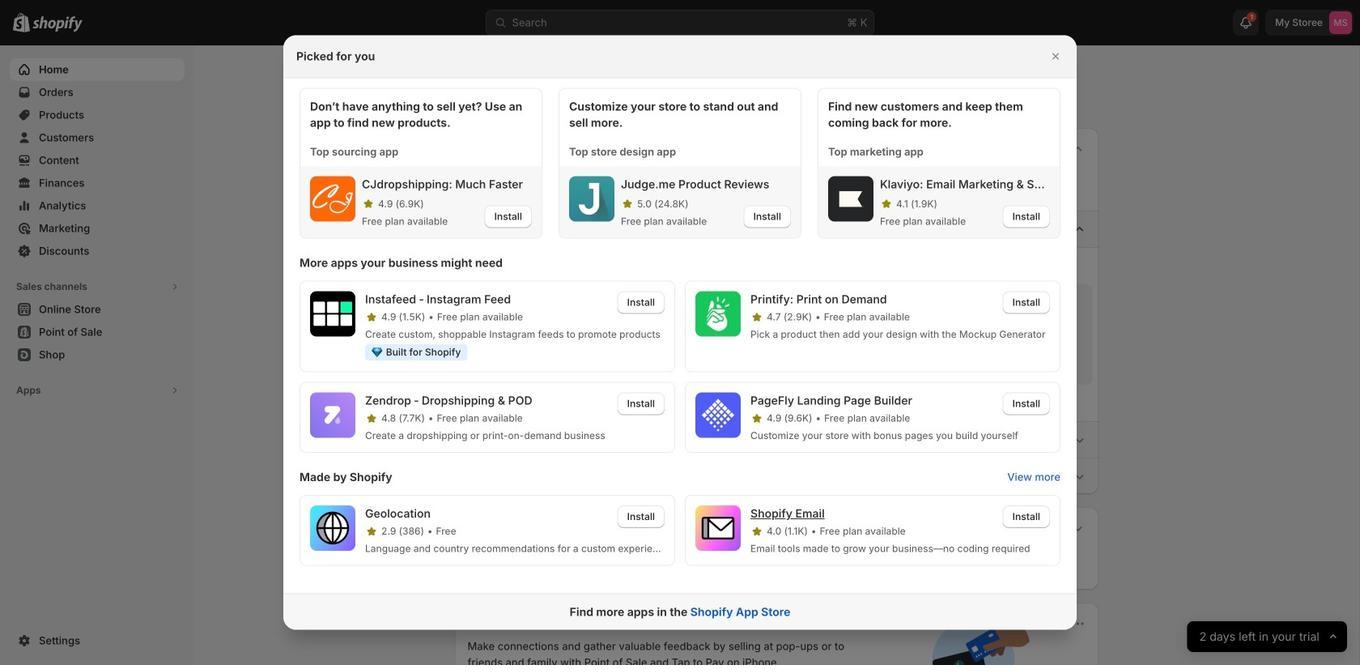 Task type: vqa. For each thing, say whether or not it's contained in the screenshot.
My
no



Task type: locate. For each thing, give the bounding box(es) containing it.
mark add your first product as not done image
[[468, 261, 484, 277]]

dialog
[[0, 35, 1361, 630]]

setup guide region
[[455, 128, 1100, 494]]

sell online group
[[455, 211, 1100, 421]]

mark add a custom domain as done image
[[468, 291, 484, 307]]

shopify image
[[32, 16, 83, 32]]

mark customize your online store as done image
[[468, 392, 484, 408]]



Task type: describe. For each thing, give the bounding box(es) containing it.
built for shopify image
[[372, 348, 383, 357]]

guide categories group
[[455, 211, 1100, 494]]

add a custom domain group
[[461, 284, 1093, 385]]



